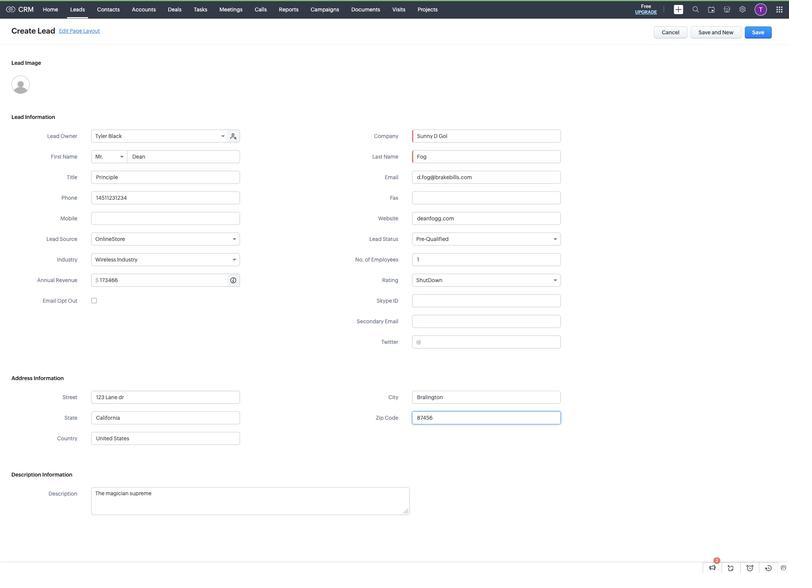Task type: vqa. For each thing, say whether or not it's contained in the screenshot.
logo
no



Task type: locate. For each thing, give the bounding box(es) containing it.
free
[[642, 3, 652, 9]]

description information
[[11, 472, 72, 478]]

None field
[[413, 130, 561, 142], [92, 433, 240, 445], [413, 130, 561, 142], [92, 433, 240, 445]]

website
[[379, 216, 399, 222]]

zip
[[376, 415, 384, 422]]

name for first name
[[63, 154, 77, 160]]

save down profile "icon"
[[753, 29, 765, 36]]

0 horizontal spatial save
[[699, 29, 711, 36]]

email left opt at the left bottom
[[43, 298, 56, 304]]

email for email
[[385, 175, 399, 181]]

2 name from the left
[[384, 154, 399, 160]]

lead left image
[[11, 60, 24, 66]]

1 name from the left
[[63, 154, 77, 160]]

lead for lead image
[[11, 60, 24, 66]]

Wireless Industry field
[[91, 254, 240, 267]]

cancel
[[662, 29, 680, 36]]

twitter
[[382, 339, 399, 346]]

skype
[[377, 298, 392, 304]]

pre-
[[417, 236, 426, 242]]

visits
[[393, 6, 406, 12]]

calls
[[255, 6, 267, 12]]

address
[[11, 376, 33, 382]]

information down country
[[42, 472, 72, 478]]

save
[[699, 29, 711, 36], [753, 29, 765, 36]]

visits link
[[387, 0, 412, 19]]

0 vertical spatial information
[[25, 114, 55, 120]]

save left and on the top of the page
[[699, 29, 711, 36]]

meetings
[[220, 6, 243, 12]]

upgrade
[[636, 10, 658, 15]]

page
[[70, 28, 82, 34]]

tasks link
[[188, 0, 214, 19]]

None text field
[[413, 130, 561, 142], [128, 151, 240, 163], [91, 171, 240, 184], [412, 171, 561, 184], [91, 192, 240, 205], [412, 192, 561, 205], [412, 212, 561, 225], [412, 254, 561, 267], [100, 275, 240, 287], [412, 295, 561, 308], [412, 315, 561, 328], [423, 336, 561, 349], [91, 391, 240, 404], [412, 391, 561, 404], [91, 412, 240, 425], [412, 412, 561, 425], [92, 433, 240, 445], [413, 130, 561, 142], [128, 151, 240, 163], [91, 171, 240, 184], [412, 171, 561, 184], [91, 192, 240, 205], [412, 192, 561, 205], [412, 212, 561, 225], [412, 254, 561, 267], [100, 275, 240, 287], [412, 295, 561, 308], [412, 315, 561, 328], [423, 336, 561, 349], [91, 391, 240, 404], [412, 391, 561, 404], [91, 412, 240, 425], [412, 412, 561, 425], [92, 433, 240, 445]]

lead down image
[[11, 114, 24, 120]]

lead
[[38, 26, 55, 35], [11, 60, 24, 66], [11, 114, 24, 120], [47, 133, 59, 139], [47, 236, 59, 242], [370, 236, 382, 242]]

description for description
[[49, 491, 77, 498]]

search image
[[693, 6, 700, 13]]

0 horizontal spatial name
[[63, 154, 77, 160]]

skype id
[[377, 298, 399, 304]]

lead for lead owner
[[47, 133, 59, 139]]

0 horizontal spatial description
[[11, 472, 41, 478]]

2
[[716, 559, 719, 564]]

lead left status
[[370, 236, 382, 242]]

new
[[723, 29, 734, 36]]

email up twitter
[[385, 319, 399, 325]]

save inside button
[[753, 29, 765, 36]]

opt
[[57, 298, 67, 304]]

lead left owner
[[47, 133, 59, 139]]

lead left source
[[47, 236, 59, 242]]

of
[[365, 257, 370, 263]]

1 vertical spatial information
[[34, 376, 64, 382]]

country
[[57, 436, 77, 442]]

reports
[[279, 6, 299, 12]]

0 vertical spatial description
[[11, 472, 41, 478]]

mr.
[[95, 154, 103, 160]]

name right last
[[384, 154, 399, 160]]

1 horizontal spatial industry
[[117, 257, 138, 263]]

accounts
[[132, 6, 156, 12]]

lead status
[[370, 236, 399, 242]]

1 horizontal spatial description
[[49, 491, 77, 498]]

email opt out
[[43, 298, 77, 304]]

1 vertical spatial email
[[43, 298, 56, 304]]

id
[[393, 298, 399, 304]]

industry
[[57, 257, 77, 263], [117, 257, 138, 263]]

crm link
[[6, 5, 34, 13]]

information for address information
[[34, 376, 64, 382]]

create
[[11, 26, 36, 35]]

name right first
[[63, 154, 77, 160]]

information right the address
[[34, 376, 64, 382]]

image image
[[11, 76, 30, 94]]

first name
[[51, 154, 77, 160]]

1 vertical spatial description
[[49, 491, 77, 498]]

home
[[43, 6, 58, 12]]

address information
[[11, 376, 64, 382]]

save inside button
[[699, 29, 711, 36]]

1 horizontal spatial name
[[384, 154, 399, 160]]

state
[[64, 415, 77, 422]]

lead image
[[11, 60, 41, 66]]

out
[[68, 298, 77, 304]]

information
[[25, 114, 55, 120], [34, 376, 64, 382], [42, 472, 72, 478]]

contacts link
[[91, 0, 126, 19]]

search element
[[688, 0, 704, 19]]

email up fax
[[385, 175, 399, 181]]

email
[[385, 175, 399, 181], [43, 298, 56, 304], [385, 319, 399, 325]]

revenue
[[56, 278, 77, 284]]

Tyler Black field
[[92, 130, 228, 142]]

description
[[11, 472, 41, 478], [49, 491, 77, 498]]

1 horizontal spatial save
[[753, 29, 765, 36]]

0 horizontal spatial industry
[[57, 257, 77, 263]]

2 industry from the left
[[117, 257, 138, 263]]

projects
[[418, 6, 438, 12]]

wireless
[[95, 257, 116, 263]]

lead for lead status
[[370, 236, 382, 242]]

and
[[712, 29, 722, 36]]

onlinestore
[[95, 236, 125, 242]]

calls link
[[249, 0, 273, 19]]

name
[[63, 154, 77, 160], [384, 154, 399, 160]]

tyler black
[[95, 133, 122, 139]]

profile image
[[755, 3, 768, 15]]

tyler
[[95, 133, 107, 139]]

1 save from the left
[[699, 29, 711, 36]]

information for description information
[[42, 472, 72, 478]]

None text field
[[412, 150, 561, 163], [91, 212, 240, 225], [92, 488, 410, 515], [412, 150, 561, 163], [91, 212, 240, 225], [92, 488, 410, 515]]

industry up revenue
[[57, 257, 77, 263]]

leads
[[70, 6, 85, 12]]

edit
[[59, 28, 69, 34]]

0 vertical spatial email
[[385, 175, 399, 181]]

annual revenue
[[37, 278, 77, 284]]

2 save from the left
[[753, 29, 765, 36]]

information up lead owner
[[25, 114, 55, 120]]

city
[[389, 395, 399, 401]]

industry right wireless
[[117, 257, 138, 263]]

2 vertical spatial information
[[42, 472, 72, 478]]



Task type: describe. For each thing, give the bounding box(es) containing it.
lead owner
[[47, 133, 77, 139]]

meetings link
[[214, 0, 249, 19]]

create menu image
[[674, 5, 684, 14]]

Mr. field
[[92, 151, 127, 163]]

source
[[60, 236, 77, 242]]

cancel button
[[654, 26, 688, 39]]

shutdown
[[417, 278, 443, 284]]

contacts
[[97, 6, 120, 12]]

fax
[[390, 195, 399, 201]]

last name
[[373, 154, 399, 160]]

lead source
[[47, 236, 77, 242]]

company
[[374, 133, 399, 139]]

accounts link
[[126, 0, 162, 19]]

information for lead information
[[25, 114, 55, 120]]

code
[[385, 415, 399, 422]]

campaigns
[[311, 6, 339, 12]]

deals link
[[162, 0, 188, 19]]

create menu element
[[670, 0, 688, 19]]

home link
[[37, 0, 64, 19]]

create lead edit page layout
[[11, 26, 100, 35]]

reports link
[[273, 0, 305, 19]]

documents link
[[346, 0, 387, 19]]

mobile
[[60, 216, 77, 222]]

2 vertical spatial email
[[385, 319, 399, 325]]

$
[[95, 278, 99, 284]]

@
[[417, 339, 422, 346]]

save and new button
[[691, 26, 742, 39]]

black
[[108, 133, 122, 139]]

email for email opt out
[[43, 298, 56, 304]]

OnlineStore field
[[91, 233, 240, 246]]

lead for lead source
[[47, 236, 59, 242]]

edit page layout link
[[59, 28, 100, 34]]

save button
[[745, 26, 772, 39]]

save for save
[[753, 29, 765, 36]]

ShutDown field
[[412, 274, 561, 287]]

image
[[25, 60, 41, 66]]

phone
[[61, 195, 77, 201]]

last
[[373, 154, 383, 160]]

save for save and new
[[699, 29, 711, 36]]

first
[[51, 154, 62, 160]]

projects link
[[412, 0, 444, 19]]

rating
[[382, 278, 399, 284]]

wireless industry
[[95, 257, 138, 263]]

employees
[[371, 257, 399, 263]]

save and new
[[699, 29, 734, 36]]

lead for lead information
[[11, 114, 24, 120]]

free upgrade
[[636, 3, 658, 15]]

campaigns link
[[305, 0, 346, 19]]

title
[[67, 175, 77, 181]]

lead left edit
[[38, 26, 55, 35]]

layout
[[83, 28, 100, 34]]

zip code
[[376, 415, 399, 422]]

deals
[[168, 6, 182, 12]]

description for description information
[[11, 472, 41, 478]]

no.
[[355, 257, 364, 263]]

street
[[62, 395, 77, 401]]

documents
[[352, 6, 380, 12]]

name for last name
[[384, 154, 399, 160]]

1 industry from the left
[[57, 257, 77, 263]]

leads link
[[64, 0, 91, 19]]

qualified
[[426, 236, 449, 242]]

no. of employees
[[355, 257, 399, 263]]

industry inside field
[[117, 257, 138, 263]]

status
[[383, 236, 399, 242]]

secondary email
[[357, 319, 399, 325]]

Pre-Qualified field
[[412, 233, 561, 246]]

pre-qualified
[[417, 236, 449, 242]]

crm
[[18, 5, 34, 13]]

calendar image
[[709, 6, 715, 12]]

secondary
[[357, 319, 384, 325]]

annual
[[37, 278, 55, 284]]

lead information
[[11, 114, 55, 120]]

profile element
[[751, 0, 772, 19]]

tasks
[[194, 6, 207, 12]]

owner
[[61, 133, 77, 139]]



